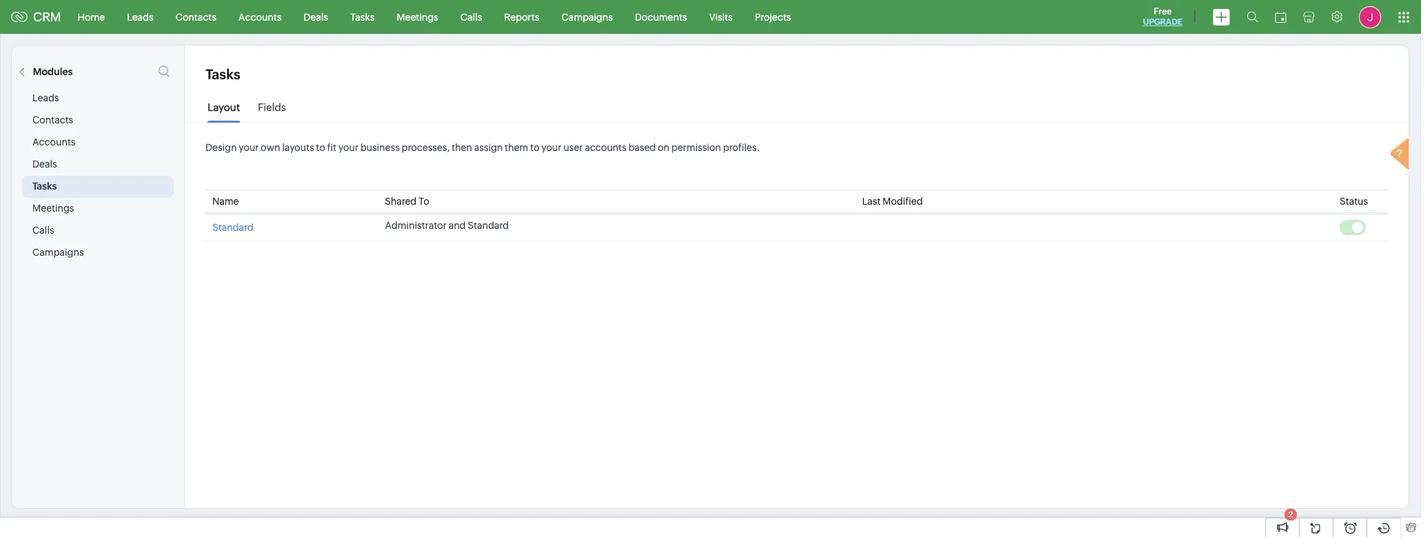 Task type: describe. For each thing, give the bounding box(es) containing it.
0 horizontal spatial calls
[[32, 225, 54, 236]]

1 horizontal spatial meetings
[[397, 11, 438, 22]]

1 horizontal spatial campaigns
[[561, 11, 613, 22]]

modified
[[883, 196, 923, 207]]

standard link
[[212, 220, 253, 233]]

permission
[[671, 142, 721, 153]]

2 your from the left
[[338, 142, 358, 153]]

documents
[[635, 11, 687, 22]]

1 vertical spatial campaigns
[[32, 247, 84, 258]]

1 vertical spatial tasks
[[205, 66, 240, 82]]

fields link
[[258, 101, 286, 123]]

search image
[[1247, 11, 1258, 23]]

search element
[[1238, 0, 1267, 34]]

them
[[505, 142, 528, 153]]

1 horizontal spatial leads
[[127, 11, 153, 22]]

name
[[212, 196, 239, 207]]

visits
[[709, 11, 733, 22]]

processes,
[[402, 142, 450, 153]]

create menu element
[[1205, 0, 1238, 33]]

calls link
[[449, 0, 493, 33]]

create menu image
[[1213, 9, 1230, 25]]

design your own layouts to fit your business processes, then assign them to your user accounts based on permission profiles.
[[205, 142, 760, 153]]

user
[[563, 142, 583, 153]]

profile image
[[1359, 6, 1381, 28]]

based
[[628, 142, 656, 153]]

1 horizontal spatial standard
[[468, 220, 509, 231]]

contacts link
[[165, 0, 227, 33]]

projects link
[[744, 0, 802, 33]]

1 vertical spatial contacts
[[32, 114, 73, 125]]

home link
[[67, 0, 116, 33]]

0 vertical spatial tasks
[[350, 11, 375, 22]]

deals link
[[293, 0, 339, 33]]

1 horizontal spatial contacts
[[176, 11, 216, 22]]

1 vertical spatial deals
[[32, 159, 57, 170]]

upgrade
[[1143, 17, 1182, 27]]

reports
[[504, 11, 539, 22]]

free upgrade
[[1143, 6, 1182, 27]]

leads link
[[116, 0, 165, 33]]

free
[[1154, 6, 1172, 17]]

2 vertical spatial tasks
[[32, 181, 57, 192]]

administrator
[[385, 220, 447, 231]]

1 vertical spatial accounts
[[32, 137, 75, 148]]

layouts
[[282, 142, 314, 153]]

design
[[205, 142, 237, 153]]

on
[[658, 142, 669, 153]]

administrator and standard
[[385, 220, 509, 231]]

accounts
[[585, 142, 626, 153]]



Task type: locate. For each thing, give the bounding box(es) containing it.
0 horizontal spatial to
[[316, 142, 325, 153]]

0 horizontal spatial deals
[[32, 159, 57, 170]]

0 vertical spatial deals
[[304, 11, 328, 22]]

0 horizontal spatial leads
[[32, 92, 59, 103]]

and
[[449, 220, 466, 231]]

1 horizontal spatial deals
[[304, 11, 328, 22]]

crm link
[[11, 10, 61, 24]]

0 horizontal spatial your
[[239, 142, 259, 153]]

to right them
[[530, 142, 539, 153]]

tasks link
[[339, 0, 386, 33]]

your
[[239, 142, 259, 153], [338, 142, 358, 153], [541, 142, 561, 153]]

to
[[316, 142, 325, 153], [530, 142, 539, 153]]

1 to from the left
[[316, 142, 325, 153]]

assign
[[474, 142, 503, 153]]

0 vertical spatial accounts
[[238, 11, 282, 22]]

modules
[[33, 66, 73, 77]]

to left the fit
[[316, 142, 325, 153]]

0 horizontal spatial meetings
[[32, 203, 74, 214]]

2 horizontal spatial tasks
[[350, 11, 375, 22]]

0 vertical spatial calls
[[460, 11, 482, 22]]

0 horizontal spatial standard
[[212, 222, 253, 233]]

2 to from the left
[[530, 142, 539, 153]]

deals inside deals link
[[304, 11, 328, 22]]

campaigns link
[[550, 0, 624, 33]]

0 horizontal spatial campaigns
[[32, 247, 84, 258]]

standard down name
[[212, 222, 253, 233]]

deals
[[304, 11, 328, 22], [32, 159, 57, 170]]

contacts down modules on the left
[[32, 114, 73, 125]]

contacts right "leads" link
[[176, 11, 216, 22]]

your right the fit
[[338, 142, 358, 153]]

accounts
[[238, 11, 282, 22], [32, 137, 75, 148]]

leads down modules on the left
[[32, 92, 59, 103]]

2 horizontal spatial your
[[541, 142, 561, 153]]

calls
[[460, 11, 482, 22], [32, 225, 54, 236]]

1 vertical spatial calls
[[32, 225, 54, 236]]

1 horizontal spatial your
[[338, 142, 358, 153]]

your left own
[[239, 142, 259, 153]]

last modified
[[862, 196, 923, 207]]

leads
[[127, 11, 153, 22], [32, 92, 59, 103]]

0 vertical spatial contacts
[[176, 11, 216, 22]]

shared
[[385, 196, 417, 207]]

projects
[[755, 11, 791, 22]]

standard right and
[[468, 220, 509, 231]]

campaigns
[[561, 11, 613, 22], [32, 247, 84, 258]]

documents link
[[624, 0, 698, 33]]

accounts inside the accounts link
[[238, 11, 282, 22]]

own
[[261, 142, 280, 153]]

standard
[[468, 220, 509, 231], [212, 222, 253, 233]]

profiles.
[[723, 142, 760, 153]]

last
[[862, 196, 881, 207]]

1 horizontal spatial to
[[530, 142, 539, 153]]

0 horizontal spatial contacts
[[32, 114, 73, 125]]

0 horizontal spatial tasks
[[32, 181, 57, 192]]

1 vertical spatial meetings
[[32, 203, 74, 214]]

layout
[[208, 101, 240, 113]]

calls inside "link"
[[460, 11, 482, 22]]

0 vertical spatial leads
[[127, 11, 153, 22]]

profile element
[[1351, 0, 1389, 33]]

2
[[1289, 510, 1293, 518]]

leads right home link
[[127, 11, 153, 22]]

calendar image
[[1275, 11, 1287, 22]]

1 vertical spatial leads
[[32, 92, 59, 103]]

contacts
[[176, 11, 216, 22], [32, 114, 73, 125]]

crm
[[33, 10, 61, 24]]

layout link
[[208, 101, 240, 123]]

your left user
[[541, 142, 561, 153]]

status
[[1340, 196, 1368, 207]]

0 vertical spatial meetings
[[397, 11, 438, 22]]

1 horizontal spatial calls
[[460, 11, 482, 22]]

0 horizontal spatial accounts
[[32, 137, 75, 148]]

then
[[452, 142, 472, 153]]

fit
[[327, 142, 336, 153]]

accounts link
[[227, 0, 293, 33]]

meetings
[[397, 11, 438, 22], [32, 203, 74, 214]]

business
[[360, 142, 400, 153]]

fields
[[258, 101, 286, 113]]

home
[[78, 11, 105, 22]]

visits link
[[698, 0, 744, 33]]

tasks
[[350, 11, 375, 22], [205, 66, 240, 82], [32, 181, 57, 192]]

reports link
[[493, 0, 550, 33]]

meetings link
[[386, 0, 449, 33]]

1 horizontal spatial accounts
[[238, 11, 282, 22]]

to
[[419, 196, 429, 207]]

3 your from the left
[[541, 142, 561, 153]]

1 your from the left
[[239, 142, 259, 153]]

shared to
[[385, 196, 429, 207]]

1 horizontal spatial tasks
[[205, 66, 240, 82]]

0 vertical spatial campaigns
[[561, 11, 613, 22]]



Task type: vqa. For each thing, say whether or not it's contained in the screenshot.
bottom 'take'
no



